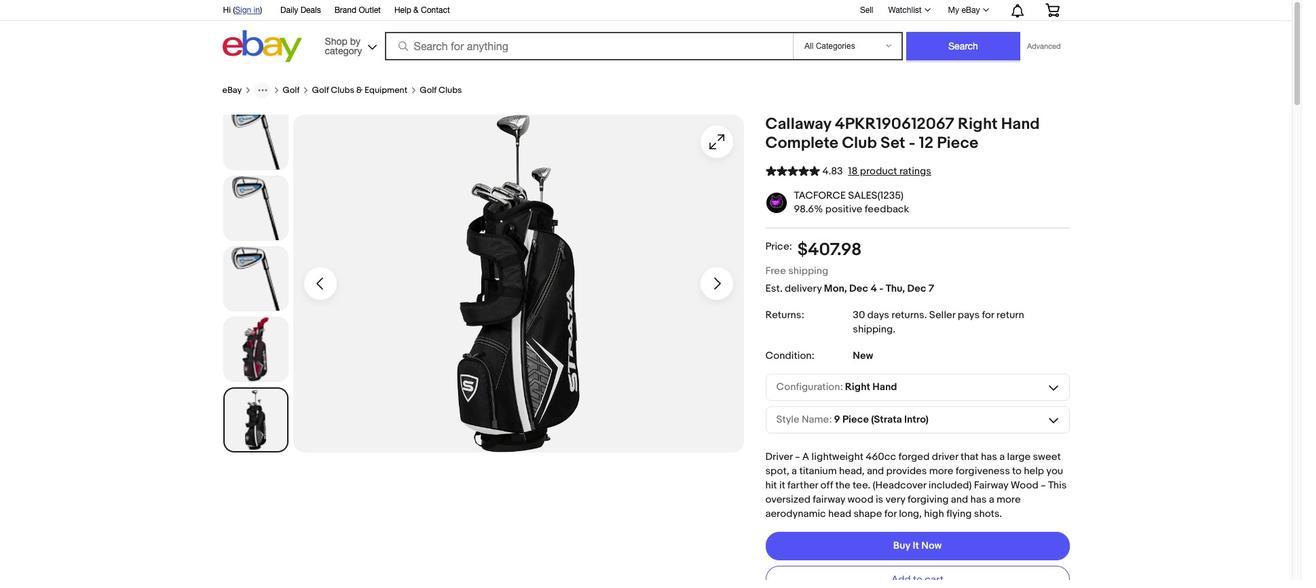 Task type: locate. For each thing, give the bounding box(es) containing it.
piece right 12
[[938, 134, 979, 153]]

account navigation
[[216, 0, 1070, 21]]

name:
[[802, 414, 832, 427]]

1 vertical spatial right
[[845, 381, 871, 394]]

brand outlet link
[[335, 3, 381, 18]]

configuration:
[[777, 381, 843, 394]]

right
[[958, 115, 998, 134], [845, 381, 871, 394]]

2 horizontal spatial a
[[1000, 451, 1005, 464]]

piece inside callaway 4pkr190612067 right hand complete club set - 12 piece
[[938, 134, 979, 153]]

to
[[1013, 465, 1022, 478]]

delivery
[[785, 282, 822, 295]]

more
[[930, 465, 954, 478], [997, 494, 1021, 507]]

4.83
[[823, 165, 843, 178]]

- right 4
[[880, 282, 884, 295]]

1 vertical spatial and
[[951, 494, 969, 507]]

1 vertical spatial .
[[893, 323, 896, 336]]

1 golf from the left
[[283, 85, 300, 96]]

golf for golf clubs
[[420, 85, 437, 96]]

1 horizontal spatial a
[[989, 494, 995, 507]]

sell
[[861, 5, 874, 15]]

hi
[[223, 5, 231, 15]]

1 horizontal spatial shipping
[[853, 323, 893, 336]]

1 horizontal spatial &
[[414, 5, 419, 15]]

1 dec from the left
[[850, 282, 869, 295]]

& right "help"
[[414, 5, 419, 15]]

1 vertical spatial a
[[792, 465, 797, 478]]

tacforcesales 98.6% positive feedback image
[[767, 193, 787, 213]]

more down driver
[[930, 465, 954, 478]]

2 horizontal spatial golf
[[420, 85, 437, 96]]

1 horizontal spatial .
[[925, 309, 927, 322]]

& left equipment
[[356, 85, 363, 96]]

shape
[[854, 508, 883, 521]]

complete
[[766, 134, 839, 153]]

more down wood
[[997, 494, 1021, 507]]

shipping down the "days"
[[853, 323, 893, 336]]

golf clubs link
[[420, 85, 462, 96]]

98.6%
[[794, 203, 823, 216]]

a
[[1000, 451, 1005, 464], [792, 465, 797, 478], [989, 494, 995, 507]]

golf clubs & equipment
[[312, 85, 408, 96]]

0 horizontal spatial hand
[[873, 381, 898, 394]]

1 vertical spatial shipping
[[853, 323, 893, 336]]

dec left 4
[[850, 282, 869, 295]]

shipping up the delivery
[[789, 265, 829, 278]]

clubs
[[331, 85, 355, 96], [439, 85, 462, 96]]

9
[[834, 414, 841, 427]]

return
[[997, 309, 1025, 322]]

None submit
[[907, 32, 1021, 60]]

hit
[[766, 479, 777, 492]]

0 horizontal spatial ebay
[[222, 85, 242, 96]]

a left large
[[1000, 451, 1005, 464]]

1 vertical spatial –
[[1041, 479, 1046, 492]]

for down very
[[885, 508, 897, 521]]

golf right ebay link
[[283, 85, 300, 96]]

& inside the $407.98 main content
[[356, 85, 363, 96]]

ebay inside the $407.98 main content
[[222, 85, 242, 96]]

watchlist link
[[881, 2, 937, 18]]

golf for golf clubs & equipment
[[312, 85, 329, 96]]

0 vertical spatial –
[[795, 451, 800, 464]]

piece
[[938, 134, 979, 153], [843, 414, 869, 427]]

golf right golf link
[[312, 85, 329, 96]]

1 vertical spatial piece
[[843, 414, 869, 427]]

ebay up 'picture 10 of 14'
[[222, 85, 242, 96]]

1 horizontal spatial clubs
[[439, 85, 462, 96]]

a down fairway on the right bottom
[[989, 494, 995, 507]]

1 horizontal spatial -
[[909, 134, 916, 153]]

returns:
[[766, 309, 805, 322]]

3 golf from the left
[[420, 85, 437, 96]]

. left 'seller'
[[925, 309, 927, 322]]

and up flying
[[951, 494, 969, 507]]

18 product ratings link
[[849, 165, 932, 178]]

driver
[[932, 451, 959, 464]]

0 vertical spatial right
[[958, 115, 998, 134]]

sell link
[[854, 5, 880, 15]]

for right the "pays"
[[982, 309, 995, 322]]

0 vertical spatial piece
[[938, 134, 979, 153]]

0 vertical spatial a
[[1000, 451, 1005, 464]]

1 horizontal spatial –
[[1041, 479, 1046, 492]]

2 clubs from the left
[[439, 85, 462, 96]]

shipping inside 'price: $407.98 free shipping est. delivery mon, dec 4 - thu, dec 7'
[[789, 265, 829, 278]]

(headcover
[[873, 479, 927, 492]]

1 horizontal spatial golf
[[312, 85, 329, 96]]

golf right equipment
[[420, 85, 437, 96]]

. down 30 days returns .
[[893, 323, 896, 336]]

1 vertical spatial for
[[885, 508, 897, 521]]

0 vertical spatial for
[[982, 309, 995, 322]]

–
[[795, 451, 800, 464], [1041, 479, 1046, 492]]

forgiveness
[[956, 465, 1011, 478]]

forgiving
[[908, 494, 949, 507]]

0 horizontal spatial –
[[795, 451, 800, 464]]

right down new
[[845, 381, 871, 394]]

shots.
[[975, 508, 1003, 521]]

mon,
[[824, 282, 847, 295]]

0 horizontal spatial &
[[356, 85, 363, 96]]

0 vertical spatial -
[[909, 134, 916, 153]]

0 vertical spatial shipping
[[789, 265, 829, 278]]

0 horizontal spatial for
[[885, 508, 897, 521]]

sales(1235)
[[849, 190, 904, 202]]

has
[[982, 451, 998, 464], [971, 494, 987, 507]]

driver – a lightweight 460cc forged driver that has a large sweet spot, a titanium head, and provides more forgiveness to help you hit it farther off the tee. (headcover included) fairway wood – this oversized fairway wood is very forgiving and has a more aerodynamic head shape for long, high flying shots.
[[766, 451, 1067, 521]]

hi ( sign in )
[[223, 5, 262, 15]]

0 vertical spatial .
[[925, 309, 927, 322]]

0 horizontal spatial more
[[930, 465, 954, 478]]

lightweight
[[812, 451, 864, 464]]

product
[[860, 165, 898, 178]]

dec
[[850, 282, 869, 295], [908, 282, 927, 295]]

1 horizontal spatial hand
[[1002, 115, 1040, 134]]

and down 460cc
[[867, 465, 885, 478]]

0 horizontal spatial right
[[845, 381, 871, 394]]

fairway
[[813, 494, 846, 507]]

1 horizontal spatial dec
[[908, 282, 927, 295]]

1 horizontal spatial ebay
[[962, 5, 980, 15]]

clubs right equipment
[[439, 85, 462, 96]]

clubs for golf clubs & equipment
[[331, 85, 355, 96]]

0 horizontal spatial -
[[880, 282, 884, 295]]

club
[[842, 134, 877, 153]]

0 vertical spatial hand
[[1002, 115, 1040, 134]]

it
[[913, 540, 920, 553]]

1 horizontal spatial piece
[[938, 134, 979, 153]]

1 clubs from the left
[[331, 85, 355, 96]]

daily deals link
[[281, 3, 321, 18]]

0 vertical spatial &
[[414, 5, 419, 15]]

1 vertical spatial ebay
[[222, 85, 242, 96]]

dec left the 7 on the right of the page
[[908, 282, 927, 295]]

brand outlet
[[335, 5, 381, 15]]

18
[[849, 165, 858, 178]]

1 vertical spatial -
[[880, 282, 884, 295]]

right right 12
[[958, 115, 998, 134]]

shipping
[[789, 265, 829, 278], [853, 323, 893, 336]]

callaway 4pkr190612067 right hand complete club set - 12 piece
[[766, 115, 1040, 153]]

golf
[[283, 85, 300, 96], [312, 85, 329, 96], [420, 85, 437, 96]]

your shopping cart image
[[1045, 3, 1061, 17]]

$407.98
[[798, 240, 862, 261]]

30
[[853, 309, 866, 322]]

– left a
[[795, 451, 800, 464]]

ebay right my
[[962, 5, 980, 15]]

has up 'shots.'
[[971, 494, 987, 507]]

2 golf from the left
[[312, 85, 329, 96]]

advanced link
[[1021, 33, 1068, 60]]

sign in link
[[235, 5, 260, 15]]

hand
[[1002, 115, 1040, 134], [873, 381, 898, 394]]

configuration: right hand
[[777, 381, 898, 394]]

off
[[821, 479, 833, 492]]

aerodynamic
[[766, 508, 826, 521]]

0 vertical spatial more
[[930, 465, 954, 478]]

0 horizontal spatial shipping
[[789, 265, 829, 278]]

0 horizontal spatial .
[[893, 323, 896, 336]]

0 horizontal spatial golf
[[283, 85, 300, 96]]

– left this
[[1041, 479, 1046, 492]]

0 horizontal spatial dec
[[850, 282, 869, 295]]

buy it now link
[[766, 532, 1070, 561]]

has up forgiveness
[[982, 451, 998, 464]]

2 vertical spatial a
[[989, 494, 995, 507]]

spot,
[[766, 465, 790, 478]]

0 horizontal spatial clubs
[[331, 85, 355, 96]]

1 horizontal spatial right
[[958, 115, 998, 134]]

1 vertical spatial more
[[997, 494, 1021, 507]]

for
[[982, 309, 995, 322], [885, 508, 897, 521]]

- left 12
[[909, 134, 916, 153]]

shop
[[325, 36, 348, 47]]

0 horizontal spatial and
[[867, 465, 885, 478]]

1 vertical spatial &
[[356, 85, 363, 96]]

- inside callaway 4pkr190612067 right hand complete club set - 12 piece
[[909, 134, 916, 153]]

ebay
[[962, 5, 980, 15], [222, 85, 242, 96]]

a up farther
[[792, 465, 797, 478]]

shipping inside seller pays for return shipping
[[853, 323, 893, 336]]

shop by category banner
[[216, 0, 1070, 66]]

- inside 'price: $407.98 free shipping est. delivery mon, dec 4 - thu, dec 7'
[[880, 282, 884, 295]]

ebay inside 'account' navigation
[[962, 5, 980, 15]]

tacforce
[[794, 190, 846, 202]]

1 horizontal spatial for
[[982, 309, 995, 322]]

clubs for golf clubs
[[439, 85, 462, 96]]

is
[[876, 494, 884, 507]]

in
[[254, 5, 260, 15]]

0 vertical spatial ebay
[[962, 5, 980, 15]]

forged
[[899, 451, 930, 464]]

shop by category
[[325, 36, 362, 56]]

piece right 9
[[843, 414, 869, 427]]

right inside callaway 4pkr190612067 right hand complete club set - 12 piece
[[958, 115, 998, 134]]

clubs down category
[[331, 85, 355, 96]]



Task type: describe. For each thing, give the bounding box(es) containing it.
now
[[922, 540, 942, 553]]

condition:
[[766, 350, 815, 363]]

golf link
[[283, 85, 300, 96]]

watchlist
[[889, 5, 922, 15]]

feedback
[[865, 203, 910, 216]]

help
[[395, 5, 411, 15]]

thu,
[[886, 282, 905, 295]]

driver
[[766, 451, 793, 464]]

460cc
[[866, 451, 897, 464]]

flying
[[947, 508, 972, 521]]

my ebay link
[[941, 2, 995, 18]]

none submit inside shop by category banner
[[907, 32, 1021, 60]]

)
[[260, 5, 262, 15]]

large
[[1008, 451, 1031, 464]]

2 dec from the left
[[908, 282, 927, 295]]

this
[[1049, 479, 1067, 492]]

0 horizontal spatial piece
[[843, 414, 869, 427]]

price: $407.98 free shipping est. delivery mon, dec 4 - thu, dec 7
[[766, 240, 935, 295]]

7
[[929, 282, 935, 295]]

buy it now
[[894, 540, 942, 553]]

4
[[871, 282, 878, 295]]

oversized
[[766, 494, 811, 507]]

deals
[[301, 5, 321, 15]]

high
[[925, 508, 945, 521]]

for inside the driver – a lightweight 460cc forged driver that has a large sweet spot, a titanium head, and provides more forgiveness to help you hit it farther off the tee. (headcover included) fairway wood – this oversized fairway wood is very forgiving and has a more aerodynamic head shape for long, high flying shots.
[[885, 508, 897, 521]]

positive
[[826, 203, 863, 216]]

4.83 18 product ratings
[[823, 165, 932, 178]]

provides
[[887, 465, 927, 478]]

buy
[[894, 540, 911, 553]]

4pkr190612067
[[835, 115, 955, 134]]

hand inside callaway 4pkr190612067 right hand complete club set - 12 piece
[[1002, 115, 1040, 134]]

daily
[[281, 5, 298, 15]]

12
[[919, 134, 934, 153]]

30 days returns .
[[853, 309, 930, 322]]

1 vertical spatial hand
[[873, 381, 898, 394]]

long,
[[899, 508, 922, 521]]

& inside 'account' navigation
[[414, 5, 419, 15]]

golf clubs
[[420, 85, 462, 96]]

picture 14 of 14 image
[[224, 389, 287, 452]]

0 horizontal spatial a
[[792, 465, 797, 478]]

1 vertical spatial has
[[971, 494, 987, 507]]

golf clubs & equipment link
[[312, 85, 408, 96]]

picture 12 of 14 image
[[224, 247, 288, 311]]

callaway
[[766, 115, 832, 134]]

head,
[[840, 465, 865, 478]]

tacforce sales(1235) 98.6% positive feedback
[[794, 190, 910, 216]]

1 horizontal spatial and
[[951, 494, 969, 507]]

(
[[233, 5, 235, 15]]

help
[[1024, 465, 1045, 478]]

tee.
[[853, 479, 871, 492]]

strata men's complete golf set - picture 14 of 14 image
[[293, 115, 744, 453]]

(strata
[[872, 414, 903, 427]]

very
[[886, 494, 906, 507]]

picture 11 of 14 image
[[224, 177, 288, 240]]

new
[[853, 350, 874, 363]]

for inside seller pays for return shipping
[[982, 309, 995, 322]]

fairway
[[975, 479, 1009, 492]]

ebay link
[[222, 85, 242, 96]]

my ebay
[[949, 5, 980, 15]]

0 vertical spatial and
[[867, 465, 885, 478]]

ratings
[[900, 165, 932, 178]]

outlet
[[359, 5, 381, 15]]

shop by category button
[[319, 30, 380, 59]]

Search for anything text field
[[387, 33, 791, 59]]

0 vertical spatial has
[[982, 451, 998, 464]]

golf for golf
[[283, 85, 300, 96]]

seller pays for return shipping
[[853, 309, 1025, 336]]

style
[[777, 414, 800, 427]]

set
[[881, 134, 906, 153]]

advanced
[[1028, 42, 1061, 50]]

by
[[350, 36, 361, 47]]

sweet
[[1033, 451, 1061, 464]]

est.
[[766, 282, 783, 295]]

sign
[[235, 5, 252, 15]]

seller
[[930, 309, 956, 322]]

titanium
[[800, 465, 837, 478]]

4.83 out of 5 stars based on 18 product ratings image
[[766, 164, 820, 178]]

my
[[949, 5, 960, 15]]

pays
[[958, 309, 980, 322]]

the
[[836, 479, 851, 492]]

picture 10 of 14 image
[[224, 106, 288, 170]]

wood
[[1011, 479, 1039, 492]]

returns
[[892, 309, 925, 322]]

wood
[[848, 494, 874, 507]]

included)
[[929, 479, 972, 492]]

brand
[[335, 5, 357, 15]]

head
[[829, 508, 852, 521]]

farther
[[788, 479, 819, 492]]

you
[[1047, 465, 1064, 478]]

$407.98 main content
[[222, 66, 1070, 581]]

1 horizontal spatial more
[[997, 494, 1021, 507]]

contact
[[421, 5, 450, 15]]

that
[[961, 451, 979, 464]]

picture 13 of 14 image
[[224, 318, 288, 382]]



Task type: vqa. For each thing, say whether or not it's contained in the screenshot.
golf related to Golf Clubs
yes



